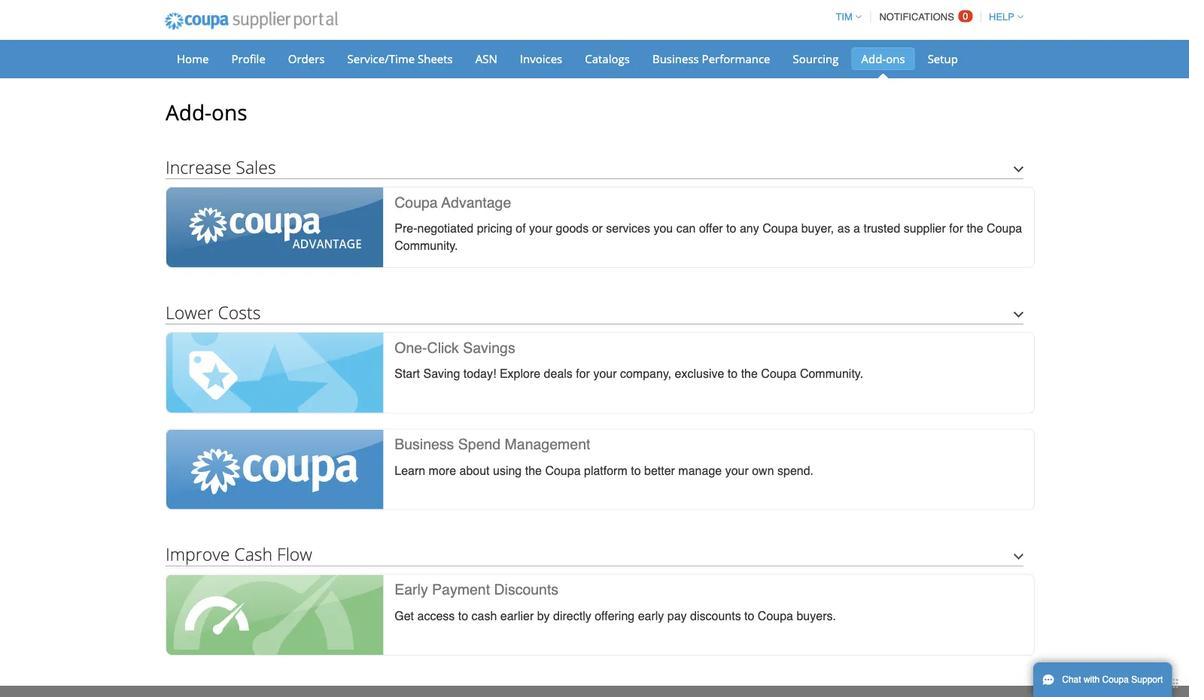 Task type: describe. For each thing, give the bounding box(es) containing it.
goods
[[556, 221, 589, 235]]

payment
[[432, 581, 490, 598]]

your inside the pre-negotiated pricing of your goods or services you can offer to any coupa buyer, as a trusted supplier for the coupa community.
[[529, 221, 553, 235]]

orders link
[[279, 47, 335, 70]]

business performance
[[653, 51, 771, 66]]

home link
[[167, 47, 219, 70]]

learn
[[395, 463, 426, 477]]

service/time
[[348, 51, 415, 66]]

0
[[963, 11, 969, 22]]

early
[[395, 581, 428, 598]]

the inside the pre-negotiated pricing of your goods or services you can offer to any coupa buyer, as a trusted supplier for the coupa community.
[[967, 221, 984, 235]]

coupa advantage
[[395, 194, 512, 211]]

directly
[[554, 609, 592, 623]]

saving
[[424, 367, 460, 381]]

better
[[645, 463, 676, 477]]

using
[[493, 463, 522, 477]]

discounts
[[691, 609, 742, 623]]

0 vertical spatial add-ons
[[862, 51, 906, 66]]

start saving today! explore deals for your company, exclusive to the coupa community.
[[395, 367, 864, 381]]

a
[[854, 221, 861, 235]]

pricing
[[477, 221, 513, 235]]

can
[[677, 221, 696, 235]]

asn
[[476, 51, 498, 66]]

catalogs link
[[576, 47, 640, 70]]

coupa inside button
[[1103, 675, 1130, 685]]

increase sales
[[166, 155, 276, 178]]

or
[[592, 221, 603, 235]]

as
[[838, 221, 851, 235]]

add-ons link
[[852, 47, 916, 70]]

flow
[[277, 543, 313, 566]]

performance
[[702, 51, 771, 66]]

business spend management
[[395, 436, 591, 453]]

2 horizontal spatial your
[[726, 463, 749, 477]]

savings
[[463, 339, 516, 356]]

exclusive
[[675, 367, 725, 381]]

deals
[[544, 367, 573, 381]]

tim
[[836, 11, 853, 23]]

you
[[654, 221, 673, 235]]

costs
[[218, 301, 261, 324]]

discounts
[[494, 581, 559, 598]]

management
[[505, 436, 591, 453]]

access
[[418, 609, 455, 623]]

community. inside the pre-negotiated pricing of your goods or services you can offer to any coupa buyer, as a trusted supplier for the coupa community.
[[395, 239, 458, 253]]

coupa supplier portal image
[[154, 2, 348, 40]]

trusted
[[864, 221, 901, 235]]

about
[[460, 463, 490, 477]]

offering
[[595, 609, 635, 623]]

early payment discounts
[[395, 581, 559, 598]]

0 horizontal spatial ons
[[212, 98, 247, 127]]

orders
[[288, 51, 325, 66]]

invoices
[[520, 51, 563, 66]]

get access to cash earlier by directly offering early pay discounts to coupa buyers.
[[395, 609, 837, 623]]

setup link
[[919, 47, 969, 70]]

1 vertical spatial for
[[576, 367, 590, 381]]

company,
[[621, 367, 672, 381]]

0 vertical spatial ons
[[887, 51, 906, 66]]

chat with coupa support
[[1063, 675, 1164, 685]]

by
[[537, 609, 550, 623]]

pay
[[668, 609, 687, 623]]

notifications 0
[[880, 11, 969, 23]]

improve cash flow
[[166, 543, 313, 566]]

get
[[395, 609, 414, 623]]

buyers.
[[797, 609, 837, 623]]



Task type: locate. For each thing, give the bounding box(es) containing it.
today!
[[464, 367, 497, 381]]

more
[[429, 463, 456, 477]]

1 horizontal spatial add-
[[862, 51, 887, 66]]

1 horizontal spatial your
[[594, 367, 617, 381]]

navigation containing notifications 0
[[829, 2, 1024, 32]]

0 vertical spatial your
[[529, 221, 553, 235]]

pre-
[[395, 221, 418, 235]]

ons up increase sales
[[212, 98, 247, 127]]

business left the performance
[[653, 51, 699, 66]]

to left better
[[631, 463, 641, 477]]

sourcing
[[793, 51, 839, 66]]

1 horizontal spatial community.
[[801, 367, 864, 381]]

the
[[967, 221, 984, 235], [742, 367, 758, 381], [525, 463, 542, 477]]

2 vertical spatial the
[[525, 463, 542, 477]]

1 vertical spatial your
[[594, 367, 617, 381]]

buyer,
[[802, 221, 835, 235]]

add-ons down home link
[[166, 98, 247, 127]]

1 horizontal spatial for
[[950, 221, 964, 235]]

1 horizontal spatial the
[[742, 367, 758, 381]]

business performance link
[[643, 47, 781, 70]]

services
[[607, 221, 651, 235]]

business
[[653, 51, 699, 66], [395, 436, 454, 453]]

support
[[1132, 675, 1164, 685]]

business up learn
[[395, 436, 454, 453]]

pre-negotiated pricing of your goods or services you can offer to any coupa buyer, as a trusted supplier for the coupa community.
[[395, 221, 1023, 253]]

add- down tim link
[[862, 51, 887, 66]]

service/time sheets
[[348, 51, 453, 66]]

setup
[[928, 51, 959, 66]]

for right deals
[[576, 367, 590, 381]]

to left any
[[727, 221, 737, 235]]

0 vertical spatial community.
[[395, 239, 458, 253]]

with
[[1084, 675, 1101, 685]]

add-
[[862, 51, 887, 66], [166, 98, 212, 127]]

home
[[177, 51, 209, 66]]

1 horizontal spatial add-ons
[[862, 51, 906, 66]]

supplier
[[904, 221, 947, 235]]

your left company, at bottom
[[594, 367, 617, 381]]

cash
[[235, 543, 273, 566]]

profile
[[232, 51, 266, 66]]

negotiated
[[418, 221, 474, 235]]

your
[[529, 221, 553, 235], [594, 367, 617, 381], [726, 463, 749, 477]]

to inside the pre-negotiated pricing of your goods or services you can offer to any coupa buyer, as a trusted supplier for the coupa community.
[[727, 221, 737, 235]]

0 vertical spatial add-
[[862, 51, 887, 66]]

the right supplier
[[967, 221, 984, 235]]

0 horizontal spatial your
[[529, 221, 553, 235]]

community.
[[395, 239, 458, 253], [801, 367, 864, 381]]

improve
[[166, 543, 230, 566]]

help
[[990, 11, 1015, 23]]

platform
[[584, 463, 628, 477]]

2 vertical spatial your
[[726, 463, 749, 477]]

increase
[[166, 155, 232, 178]]

early
[[638, 609, 665, 623]]

the right the exclusive
[[742, 367, 758, 381]]

of
[[516, 221, 526, 235]]

0 vertical spatial business
[[653, 51, 699, 66]]

add- down home link
[[166, 98, 212, 127]]

notifications
[[880, 11, 955, 23]]

the right using
[[525, 463, 542, 477]]

profile link
[[222, 47, 276, 70]]

to right discounts
[[745, 609, 755, 623]]

learn more about using the coupa platform to better manage your own spend.
[[395, 463, 814, 477]]

offer
[[700, 221, 723, 235]]

lower
[[166, 301, 214, 324]]

0 horizontal spatial for
[[576, 367, 590, 381]]

sheets
[[418, 51, 453, 66]]

to right the exclusive
[[728, 367, 738, 381]]

sourcing link
[[784, 47, 849, 70]]

help link
[[983, 11, 1024, 23]]

your left own
[[726, 463, 749, 477]]

0 horizontal spatial business
[[395, 436, 454, 453]]

manage
[[679, 463, 722, 477]]

1 vertical spatial the
[[742, 367, 758, 381]]

business for business performance
[[653, 51, 699, 66]]

own
[[753, 463, 775, 477]]

click
[[427, 339, 459, 356]]

business inside business performance link
[[653, 51, 699, 66]]

any
[[740, 221, 760, 235]]

1 vertical spatial business
[[395, 436, 454, 453]]

add-ons
[[862, 51, 906, 66], [166, 98, 247, 127]]

for right supplier
[[950, 221, 964, 235]]

1 vertical spatial add-ons
[[166, 98, 247, 127]]

for inside the pre-negotiated pricing of your goods or services you can offer to any coupa buyer, as a trusted supplier for the coupa community.
[[950, 221, 964, 235]]

1 horizontal spatial ons
[[887, 51, 906, 66]]

0 horizontal spatial add-ons
[[166, 98, 247, 127]]

1 vertical spatial add-
[[166, 98, 212, 127]]

earlier
[[501, 609, 534, 623]]

to left cash
[[458, 609, 469, 623]]

2 horizontal spatial the
[[967, 221, 984, 235]]

explore
[[500, 367, 541, 381]]

0 vertical spatial for
[[950, 221, 964, 235]]

add-ons down notifications
[[862, 51, 906, 66]]

1 horizontal spatial business
[[653, 51, 699, 66]]

1 vertical spatial community.
[[801, 367, 864, 381]]

0 vertical spatial the
[[967, 221, 984, 235]]

chat
[[1063, 675, 1082, 685]]

asn link
[[466, 47, 507, 70]]

navigation
[[829, 2, 1024, 32]]

0 horizontal spatial community.
[[395, 239, 458, 253]]

cash
[[472, 609, 497, 623]]

sales
[[236, 155, 276, 178]]

ons down notifications
[[887, 51, 906, 66]]

spend
[[459, 436, 501, 453]]

chat with coupa support button
[[1034, 663, 1173, 697]]

advantage
[[442, 194, 512, 211]]

tim link
[[829, 11, 862, 23]]

start
[[395, 367, 420, 381]]

to
[[727, 221, 737, 235], [728, 367, 738, 381], [631, 463, 641, 477], [458, 609, 469, 623], [745, 609, 755, 623]]

0 horizontal spatial the
[[525, 463, 542, 477]]

0 horizontal spatial add-
[[166, 98, 212, 127]]

for
[[950, 221, 964, 235], [576, 367, 590, 381]]

ons
[[887, 51, 906, 66], [212, 98, 247, 127]]

business for business spend management
[[395, 436, 454, 453]]

coupa
[[395, 194, 438, 211], [763, 221, 799, 235], [987, 221, 1023, 235], [762, 367, 797, 381], [546, 463, 581, 477], [758, 609, 794, 623], [1103, 675, 1130, 685]]

1 vertical spatial ons
[[212, 98, 247, 127]]

spend.
[[778, 463, 814, 477]]

invoices link
[[510, 47, 573, 70]]

one-click savings
[[395, 339, 516, 356]]

lower costs
[[166, 301, 261, 324]]

one-
[[395, 339, 427, 356]]

your right the of
[[529, 221, 553, 235]]

service/time sheets link
[[338, 47, 463, 70]]

catalogs
[[585, 51, 630, 66]]



Task type: vqa. For each thing, say whether or not it's contained in the screenshot.
the in at bottom
no



